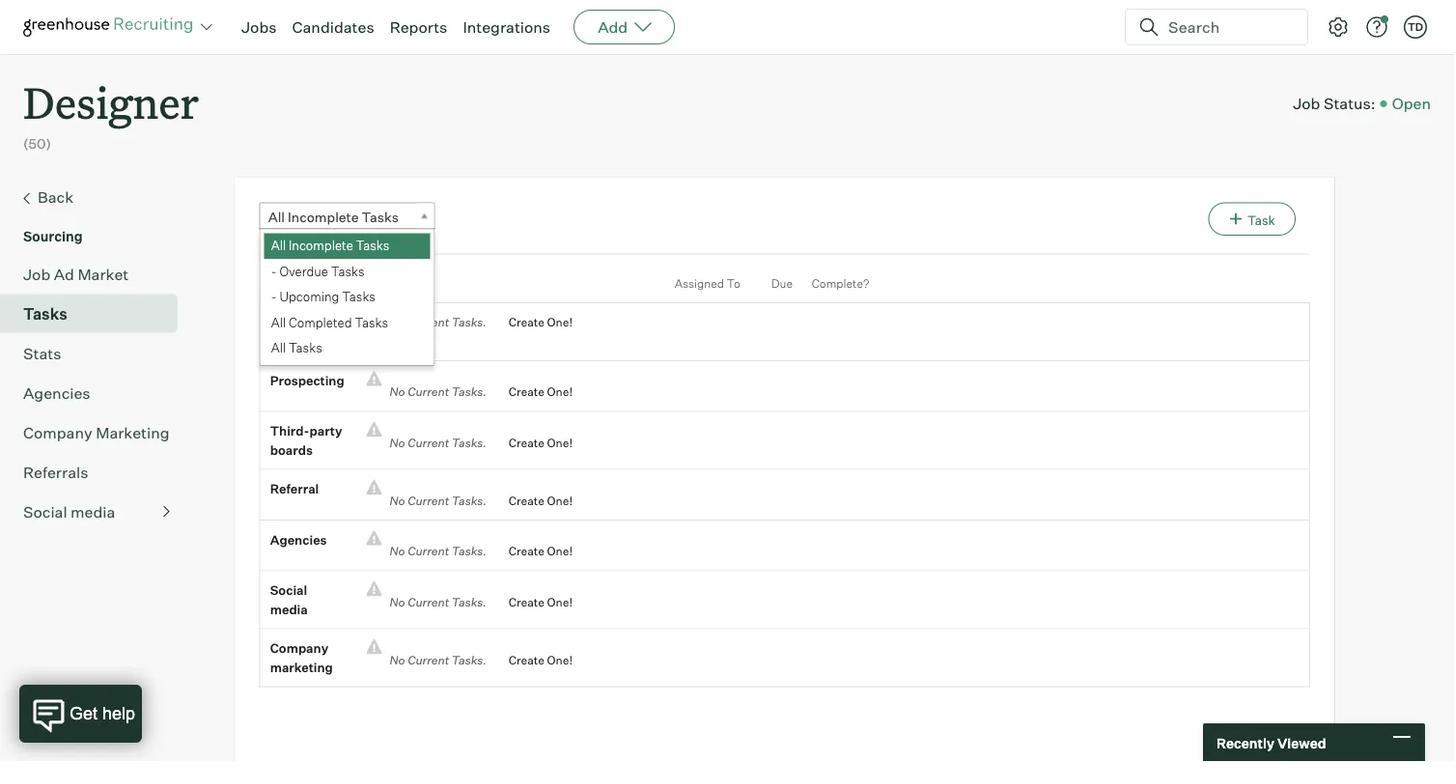 Task type: locate. For each thing, give the bounding box(es) containing it.
all for all completed tasks option
[[271, 315, 286, 330]]

media down referrals link
[[71, 502, 115, 521]]

job
[[1294, 94, 1321, 113], [23, 264, 50, 284]]

1 tasks. from the top
[[452, 315, 487, 330]]

no current tasks. for third-party boards
[[382, 435, 494, 450]]

all completed tasks option
[[264, 310, 431, 336]]

1 create from the top
[[509, 315, 545, 330]]

job status:
[[1294, 94, 1376, 113]]

2 create one! from the top
[[509, 385, 573, 399]]

4 current from the top
[[408, 493, 449, 508]]

one! for in person event
[[547, 315, 573, 330]]

0 horizontal spatial social media
[[23, 502, 115, 521]]

td button
[[1401, 12, 1432, 43]]

create one! for third-party boards
[[509, 435, 573, 450]]

6 current from the top
[[408, 595, 449, 609]]

incomplete inside all incomplete tasks option
[[289, 238, 353, 253]]

1 one! from the top
[[547, 315, 573, 330]]

in person event
[[270, 315, 327, 349]]

tasks up - overdue tasks option
[[356, 238, 390, 253]]

create for referral
[[509, 493, 545, 508]]

company inside "company marketing"
[[270, 641, 329, 656]]

1 no current tasks. from the top
[[382, 315, 494, 330]]

all incomplete tasks up all incomplete tasks option
[[268, 208, 399, 225]]

list box
[[261, 233, 431, 361]]

1 vertical spatial agencies
[[270, 532, 327, 547]]

5 one! from the top
[[547, 544, 573, 559]]

6 one! from the top
[[547, 595, 573, 609]]

4 create one! from the top
[[509, 493, 573, 508]]

6 create from the top
[[509, 595, 545, 609]]

5 create one! from the top
[[509, 544, 573, 559]]

0 horizontal spatial job
[[23, 264, 50, 284]]

2 current from the top
[[408, 385, 449, 399]]

7 create one! from the top
[[509, 653, 573, 667]]

job ad market link
[[23, 262, 170, 286]]

tasks.
[[452, 315, 487, 330], [452, 385, 487, 399], [452, 435, 487, 450], [452, 493, 487, 508], [452, 544, 487, 559], [452, 595, 487, 609], [452, 653, 487, 667]]

6 tasks. from the top
[[452, 595, 487, 609]]

4 one! from the top
[[547, 493, 573, 508]]

create
[[509, 315, 545, 330], [509, 385, 545, 399], [509, 435, 545, 450], [509, 493, 545, 508], [509, 544, 545, 559], [509, 595, 545, 609], [509, 653, 545, 667]]

1 - from the top
[[271, 263, 277, 279]]

no
[[390, 315, 405, 330], [390, 385, 405, 399], [390, 435, 405, 450], [390, 493, 405, 508], [390, 544, 405, 559], [390, 595, 405, 609], [390, 653, 405, 667]]

current for social media
[[408, 595, 449, 609]]

switch applications image
[[199, 17, 214, 37]]

5 create one! link from the top
[[494, 542, 573, 561]]

td button
[[1404, 15, 1428, 39]]

social media up "company marketing"
[[270, 583, 308, 617]]

one! for prospecting
[[547, 385, 573, 399]]

4 create from the top
[[509, 493, 545, 508]]

social up "company marketing"
[[270, 583, 307, 598]]

3 one! from the top
[[547, 435, 573, 450]]

6 create one! from the top
[[509, 595, 573, 609]]

4 no from the top
[[390, 493, 405, 508]]

7 current from the top
[[408, 653, 449, 667]]

all tasks
[[271, 340, 322, 356]]

1 vertical spatial social
[[270, 583, 307, 598]]

stats link
[[23, 342, 170, 365]]

5 tasks. from the top
[[452, 544, 487, 559]]

agencies down "referral"
[[270, 532, 327, 547]]

5 create from the top
[[509, 544, 545, 559]]

social
[[23, 502, 67, 521], [270, 583, 307, 598]]

(50)
[[23, 135, 51, 152]]

company
[[23, 423, 92, 442], [270, 641, 329, 656]]

in
[[270, 315, 282, 330]]

no for company marketing
[[390, 653, 405, 667]]

7 no from the top
[[390, 653, 405, 667]]

task for sourcing
[[1248, 212, 1276, 228]]

tasks link
[[23, 302, 170, 325]]

3 no from the top
[[390, 435, 405, 450]]

marketing
[[270, 659, 333, 675]]

job left ad
[[23, 264, 50, 284]]

2 no from the top
[[390, 385, 405, 399]]

2 create from the top
[[509, 385, 545, 399]]

3 create one! from the top
[[509, 435, 573, 450]]

category
[[269, 276, 318, 290]]

6 create one! link from the top
[[494, 593, 573, 612]]

0 horizontal spatial media
[[71, 502, 115, 521]]

company up marketing
[[270, 641, 329, 656]]

social media
[[23, 502, 115, 521], [270, 583, 308, 617]]

1 horizontal spatial social media
[[270, 583, 308, 617]]

incomplete inside all incomplete tasks link
[[288, 208, 359, 225]]

3 tasks. from the top
[[452, 435, 487, 450]]

no for third-party boards
[[390, 435, 405, 450]]

-
[[271, 263, 277, 279], [271, 289, 277, 304]]

5 no from the top
[[390, 544, 405, 559]]

third-
[[270, 423, 310, 439]]

company up referrals
[[23, 423, 92, 442]]

no for prospecting
[[390, 385, 405, 399]]

1 horizontal spatial company
[[270, 641, 329, 656]]

agencies
[[23, 383, 90, 402], [270, 532, 327, 547]]

2 - from the top
[[271, 289, 277, 304]]

incomplete for all incomplete tasks link
[[288, 208, 359, 225]]

integrations link
[[463, 17, 551, 37]]

all incomplete tasks link
[[260, 203, 435, 231]]

0 vertical spatial company
[[23, 423, 92, 442]]

6 no current tasks. from the top
[[382, 595, 494, 609]]

one!
[[547, 315, 573, 330], [547, 385, 573, 399], [547, 435, 573, 450], [547, 493, 573, 508], [547, 544, 573, 559], [547, 595, 573, 609], [547, 653, 573, 667]]

social media link
[[23, 500, 170, 523]]

0 vertical spatial task
[[1248, 212, 1276, 228]]

all for all tasks option
[[271, 340, 286, 356]]

job left status:
[[1294, 94, 1321, 113]]

0 horizontal spatial company
[[23, 423, 92, 442]]

3 create one! link from the top
[[494, 433, 573, 452]]

1 vertical spatial media
[[270, 601, 308, 617]]

add button
[[574, 10, 675, 44]]

1 horizontal spatial job
[[1294, 94, 1321, 113]]

no current tasks. for social media
[[382, 595, 494, 609]]

ad
[[54, 264, 74, 284]]

social media down referrals
[[23, 502, 115, 521]]

social down referrals
[[23, 502, 67, 521]]

5 no current tasks. from the top
[[382, 544, 494, 559]]

marketing
[[96, 423, 170, 442]]

4 tasks. from the top
[[452, 493, 487, 508]]

5 current from the top
[[408, 544, 449, 559]]

6 no from the top
[[390, 595, 405, 609]]

job for job ad market
[[23, 264, 50, 284]]

2 tasks. from the top
[[452, 385, 487, 399]]

media
[[71, 502, 115, 521], [270, 601, 308, 617]]

upcoming
[[280, 289, 339, 304]]

prospecting
[[270, 373, 345, 388]]

create one! for agencies
[[509, 544, 573, 559]]

all for all incomplete tasks option
[[271, 238, 286, 253]]

1 horizontal spatial media
[[270, 601, 308, 617]]

agencies down stats
[[23, 383, 90, 402]]

0 vertical spatial job
[[1294, 94, 1321, 113]]

all incomplete tasks
[[268, 208, 399, 225], [271, 238, 390, 253]]

company for company marketing
[[23, 423, 92, 442]]

1 vertical spatial job
[[23, 264, 50, 284]]

0 horizontal spatial task
[[366, 276, 391, 290]]

one! for referral
[[547, 493, 573, 508]]

2 one! from the top
[[547, 385, 573, 399]]

3 no current tasks. from the top
[[382, 435, 494, 450]]

1 current from the top
[[408, 315, 449, 330]]

1 vertical spatial company
[[270, 641, 329, 656]]

company marketing
[[270, 641, 333, 675]]

create one! for company marketing
[[509, 653, 573, 667]]

0 vertical spatial media
[[71, 502, 115, 521]]

1 vertical spatial all incomplete tasks
[[271, 238, 390, 253]]

back link
[[23, 185, 170, 210]]

7 tasks. from the top
[[452, 653, 487, 667]]

task
[[1248, 212, 1276, 228], [366, 276, 391, 290]]

7 no current tasks. from the top
[[382, 653, 494, 667]]

no current tasks. for prospecting
[[382, 385, 494, 399]]

tasks. for social media
[[452, 595, 487, 609]]

4 no current tasks. from the top
[[382, 493, 494, 508]]

create one! link
[[494, 313, 573, 332], [494, 383, 573, 402], [494, 433, 573, 452], [494, 491, 573, 510], [494, 542, 573, 561], [494, 593, 573, 612], [494, 651, 573, 670]]

1 vertical spatial task
[[366, 276, 391, 290]]

Top navigation search text field
[[1161, 8, 1296, 46]]

2 no current tasks. from the top
[[382, 385, 494, 399]]

incomplete
[[288, 208, 359, 225], [289, 238, 353, 253]]

- for - upcoming tasks
[[271, 289, 277, 304]]

current for company marketing
[[408, 653, 449, 667]]

to
[[727, 276, 741, 290]]

stats
[[23, 344, 61, 363]]

all incomplete tasks inside option
[[271, 238, 390, 253]]

designer
[[23, 73, 199, 130]]

tasks. for agencies
[[452, 544, 487, 559]]

all incomplete tasks for all incomplete tasks link
[[268, 208, 399, 225]]

4 create one! link from the top
[[494, 491, 573, 510]]

1 horizontal spatial social
[[270, 583, 307, 598]]

current for referral
[[408, 493, 449, 508]]

0 horizontal spatial social
[[23, 502, 67, 521]]

7 one! from the top
[[547, 653, 573, 667]]

create one! for in person event
[[509, 315, 573, 330]]

0 horizontal spatial agencies
[[23, 383, 90, 402]]

- left overdue
[[271, 263, 277, 279]]

0 vertical spatial social
[[23, 502, 67, 521]]

- up "in"
[[271, 289, 277, 304]]

tasks up stats
[[23, 304, 67, 323]]

0 vertical spatial incomplete
[[288, 208, 359, 225]]

create one! link for prospecting
[[494, 383, 573, 402]]

1 create one! from the top
[[509, 315, 573, 330]]

1 vertical spatial incomplete
[[289, 238, 353, 253]]

3 create from the top
[[509, 435, 545, 450]]

one! for company marketing
[[547, 653, 573, 667]]

1 horizontal spatial agencies
[[270, 532, 327, 547]]

1 no from the top
[[390, 315, 405, 330]]

media up "company marketing"
[[270, 601, 308, 617]]

current
[[408, 315, 449, 330], [408, 385, 449, 399], [408, 435, 449, 450], [408, 493, 449, 508], [408, 544, 449, 559], [408, 595, 449, 609], [408, 653, 449, 667]]

incomplete up all incomplete tasks option
[[288, 208, 359, 225]]

no current tasks.
[[382, 315, 494, 330], [382, 385, 494, 399], [382, 435, 494, 450], [382, 493, 494, 508], [382, 544, 494, 559], [382, 595, 494, 609], [382, 653, 494, 667]]

tasks down person
[[289, 340, 322, 356]]

0 vertical spatial -
[[271, 263, 277, 279]]

market
[[78, 264, 129, 284]]

no for referral
[[390, 493, 405, 508]]

1 vertical spatial -
[[271, 289, 277, 304]]

7 create from the top
[[509, 653, 545, 667]]

1 create one! link from the top
[[494, 313, 573, 332]]

all
[[268, 208, 285, 225], [271, 238, 286, 253], [271, 315, 286, 330], [271, 340, 286, 356]]

jobs
[[241, 17, 277, 37]]

7 create one! link from the top
[[494, 651, 573, 670]]

all incomplete tasks up - overdue tasks
[[271, 238, 390, 253]]

assigned
[[675, 276, 725, 290]]

3 current from the top
[[408, 435, 449, 450]]

0 vertical spatial all incomplete tasks
[[268, 208, 399, 225]]

no current tasks. for agencies
[[382, 544, 494, 559]]

create one!
[[509, 315, 573, 330], [509, 385, 573, 399], [509, 435, 573, 450], [509, 493, 573, 508], [509, 544, 573, 559], [509, 595, 573, 609], [509, 653, 573, 667]]

recently viewed
[[1217, 734, 1327, 751]]

person
[[284, 315, 327, 330]]

referrals link
[[23, 460, 170, 484]]

current for prospecting
[[408, 385, 449, 399]]

open
[[1393, 94, 1432, 113]]

task for task
[[366, 276, 391, 290]]

2 create one! link from the top
[[494, 383, 573, 402]]

no current tasks. for referral
[[382, 493, 494, 508]]

1 horizontal spatial task
[[1248, 212, 1276, 228]]

tasks
[[362, 208, 399, 225], [356, 238, 390, 253], [331, 263, 365, 279], [342, 289, 376, 304], [23, 304, 67, 323], [355, 315, 388, 330], [289, 340, 322, 356]]

event
[[270, 333, 304, 349]]

designer link
[[23, 54, 199, 134]]

party
[[310, 423, 342, 439]]

incomplete up - overdue tasks
[[289, 238, 353, 253]]



Task type: describe. For each thing, give the bounding box(es) containing it.
create for agencies
[[509, 544, 545, 559]]

completed
[[289, 315, 352, 330]]

create one! for social media
[[509, 595, 573, 609]]

boards
[[270, 442, 313, 458]]

no for in person event
[[390, 315, 405, 330]]

no for agencies
[[390, 544, 405, 559]]

referral
[[270, 481, 319, 497]]

create one! link for agencies
[[494, 542, 573, 561]]

media inside 'social media' link
[[71, 502, 115, 521]]

overdue
[[280, 263, 328, 279]]

create one! for referral
[[509, 493, 573, 508]]

one! for social media
[[547, 595, 573, 609]]

tasks down - upcoming tasks option
[[355, 315, 388, 330]]

recently
[[1217, 734, 1275, 751]]

company for company marketing
[[270, 641, 329, 656]]

complete?
[[812, 276, 870, 290]]

- for - overdue tasks
[[271, 263, 277, 279]]

social inside 'social media' link
[[23, 502, 67, 521]]

viewed
[[1278, 734, 1327, 751]]

incomplete for list box containing all incomplete tasks
[[289, 238, 353, 253]]

company marketing
[[23, 423, 170, 442]]

tasks down all incomplete tasks option
[[331, 263, 365, 279]]

candidates
[[292, 17, 374, 37]]

- upcoming tasks
[[271, 289, 376, 304]]

tasks. for company marketing
[[452, 653, 487, 667]]

no current tasks. for company marketing
[[382, 653, 494, 667]]

assigned to
[[675, 276, 741, 290]]

tasks down - overdue tasks option
[[342, 289, 376, 304]]

add
[[598, 17, 628, 37]]

create one! link for social media
[[494, 593, 573, 612]]

- upcoming tasks option
[[264, 285, 431, 310]]

tasks up all incomplete tasks option
[[362, 208, 399, 225]]

agencies link
[[23, 381, 170, 404]]

create for company marketing
[[509, 653, 545, 667]]

all completed tasks
[[271, 315, 388, 330]]

back
[[38, 187, 74, 206]]

reports link
[[390, 17, 448, 37]]

- overdue tasks option
[[264, 259, 431, 285]]

switch applications element
[[195, 15, 218, 39]]

integrations
[[463, 17, 551, 37]]

reports
[[390, 17, 448, 37]]

all incomplete tasks option
[[264, 233, 431, 259]]

one! for third-party boards
[[547, 435, 573, 450]]

tasks. for third-party boards
[[452, 435, 487, 450]]

current for third-party boards
[[408, 435, 449, 450]]

create one! link for referral
[[494, 491, 573, 510]]

no current tasks. for in person event
[[382, 315, 494, 330]]

candidates link
[[292, 17, 374, 37]]

1 vertical spatial social media
[[270, 583, 308, 617]]

company marketing link
[[23, 421, 170, 444]]

create for prospecting
[[509, 385, 545, 399]]

referrals
[[23, 462, 88, 482]]

create one! link for company marketing
[[494, 651, 573, 670]]

tasks. for in person event
[[452, 315, 487, 330]]

tasks. for prospecting
[[452, 385, 487, 399]]

0 vertical spatial social media
[[23, 502, 115, 521]]

configure image
[[1327, 15, 1350, 39]]

all tasks option
[[264, 336, 431, 361]]

due
[[771, 276, 793, 290]]

create for in person event
[[509, 315, 545, 330]]

no for social media
[[390, 595, 405, 609]]

status:
[[1324, 94, 1376, 113]]

create for third-party boards
[[509, 435, 545, 450]]

one! for agencies
[[547, 544, 573, 559]]

create one! for prospecting
[[509, 385, 573, 399]]

create for social media
[[509, 595, 545, 609]]

create one! link for third-party boards
[[494, 433, 573, 452]]

- overdue tasks
[[271, 263, 365, 279]]

job ad market
[[23, 264, 129, 284]]

current for agencies
[[408, 544, 449, 559]]

jobs link
[[241, 17, 277, 37]]

0 vertical spatial agencies
[[23, 383, 90, 402]]

sourcing
[[23, 228, 83, 245]]

job for job status:
[[1294, 94, 1321, 113]]

td
[[1408, 20, 1424, 33]]

list box containing all incomplete tasks
[[261, 233, 431, 361]]

tasks. for referral
[[452, 493, 487, 508]]

create one! link for in person event
[[494, 313, 573, 332]]

designer (50)
[[23, 73, 199, 152]]

all incomplete tasks for list box containing all incomplete tasks
[[271, 238, 390, 253]]

current for in person event
[[408, 315, 449, 330]]

third-party boards
[[270, 423, 342, 458]]



Task type: vqa. For each thing, say whether or not it's contained in the screenshot.
collect feedback in application review link
no



